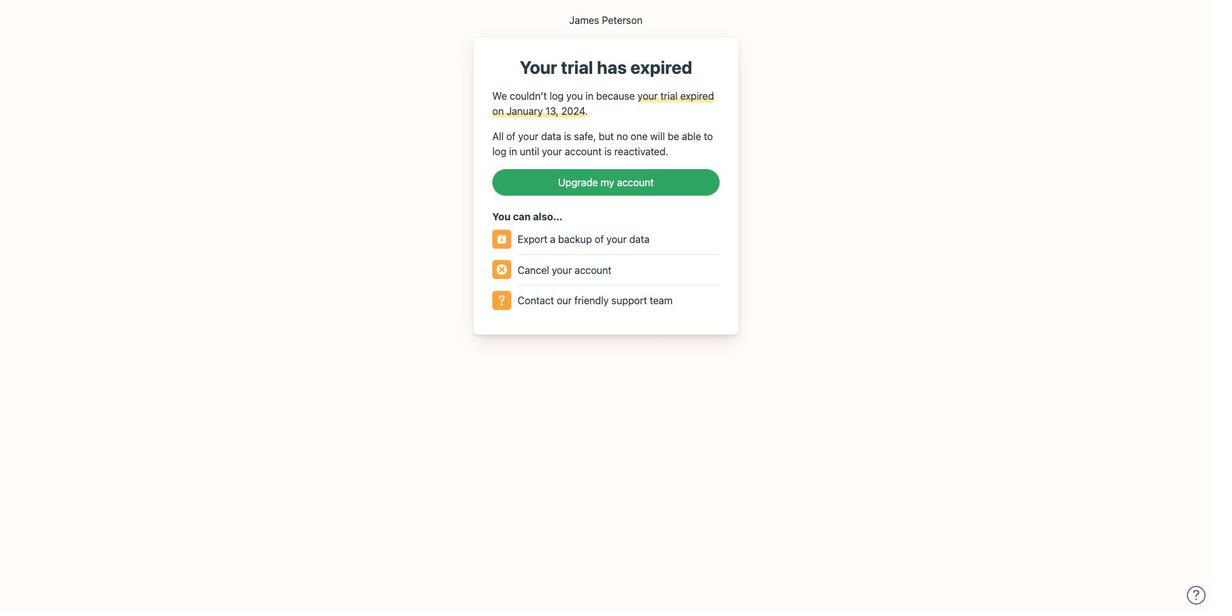 Task type: locate. For each thing, give the bounding box(es) containing it.
january 13, 2024 element
[[507, 105, 585, 117]]



Task type: vqa. For each thing, say whether or not it's contained in the screenshot.
pings
no



